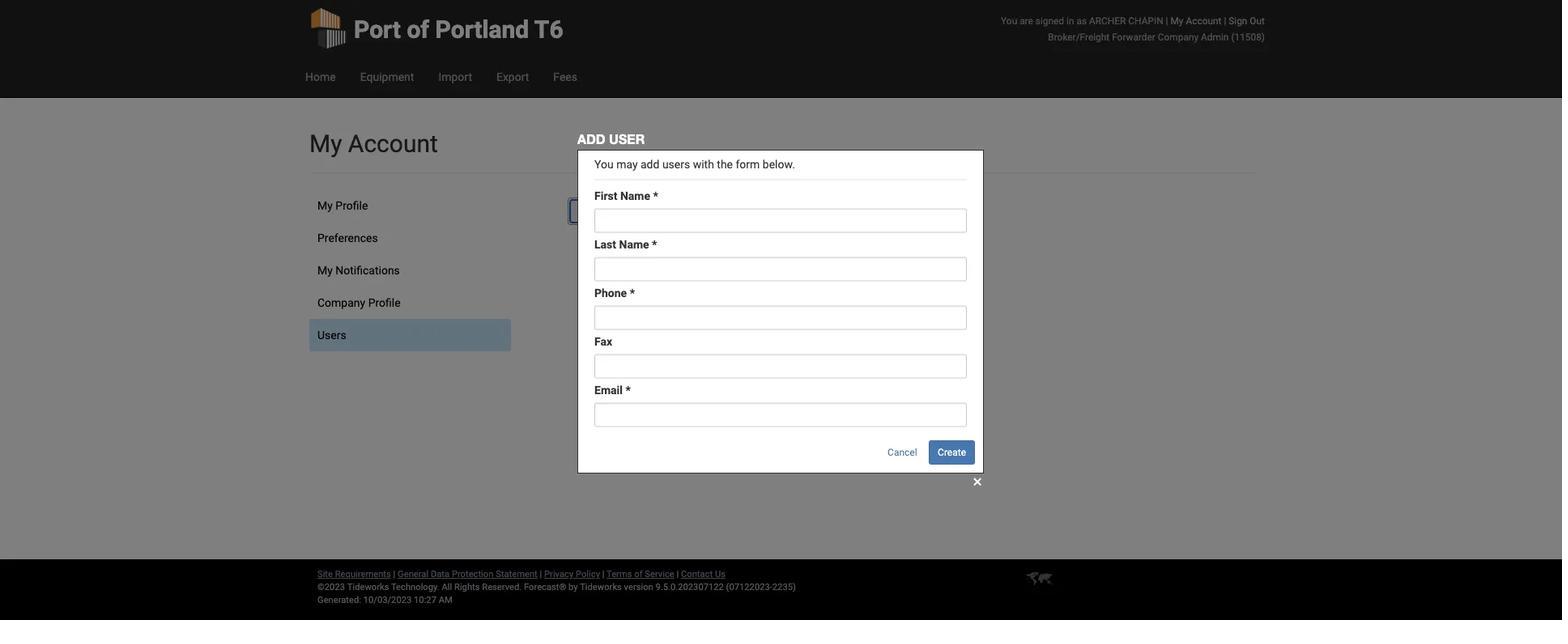 Task type: vqa. For each thing, say whether or not it's contained in the screenshot.
the top ADD USER
yes



Task type: locate. For each thing, give the bounding box(es) containing it.
in
[[1067, 15, 1075, 26]]

company
[[1158, 31, 1199, 43], [318, 296, 366, 310]]

| right chapin
[[1166, 15, 1169, 26]]

0 horizontal spatial company
[[318, 296, 366, 310]]

archer
[[1090, 15, 1127, 26]]

my
[[1171, 15, 1184, 26], [310, 129, 342, 158], [318, 199, 333, 212], [318, 264, 333, 277]]

site
[[318, 569, 333, 580]]

2235)
[[773, 582, 796, 593]]

1 horizontal spatial company
[[1158, 31, 1199, 43]]

notifications
[[336, 264, 400, 277]]

data
[[431, 569, 450, 580]]

broker/freight
[[1049, 31, 1110, 43]]

am
[[439, 595, 453, 606]]

0 vertical spatial profile
[[336, 199, 368, 212]]

account inside you are signed in as archer chapin | my account | sign out broker/freight forwarder company admin (11508)
[[1186, 15, 1222, 26]]

my down "preferences"
[[318, 264, 333, 277]]

signed
[[1036, 15, 1065, 26]]

forecast®
[[524, 582, 567, 593]]

add up user plus icon
[[578, 132, 606, 147]]

0 vertical spatial company
[[1158, 31, 1199, 43]]

profile for my profile
[[336, 199, 368, 212]]

sign
[[1229, 15, 1248, 26]]

profile
[[336, 199, 368, 212], [368, 296, 401, 310]]

1 horizontal spatial of
[[635, 569, 643, 580]]

rights
[[455, 582, 480, 593]]

0 horizontal spatial of
[[407, 15, 430, 44]]

1 vertical spatial add
[[594, 205, 614, 218]]

us
[[715, 569, 726, 580]]

of
[[407, 15, 430, 44], [635, 569, 643, 580]]

my account
[[310, 129, 438, 158]]

1 vertical spatial add user
[[591, 205, 640, 218]]

| up tideworks
[[603, 569, 605, 580]]

terms
[[607, 569, 632, 580]]

(07122023-
[[726, 582, 773, 593]]

port
[[354, 15, 401, 44]]

add
[[578, 132, 606, 147], [594, 205, 614, 218]]

privacy
[[544, 569, 574, 580]]

account
[[1186, 15, 1222, 26], [348, 129, 438, 158]]

account up admin
[[1186, 15, 1222, 26]]

company up users at the left of page
[[318, 296, 366, 310]]

user
[[609, 132, 645, 147], [617, 205, 640, 218]]

my up the my profile
[[310, 129, 342, 158]]

0 vertical spatial of
[[407, 15, 430, 44]]

forwarder
[[1113, 31, 1156, 43]]

1 vertical spatial company
[[318, 296, 366, 310]]

9.5.0.202307122
[[656, 582, 724, 593]]

my for my notifications
[[318, 264, 333, 277]]

10:27
[[414, 595, 437, 606]]

1 vertical spatial of
[[635, 569, 643, 580]]

user right user plus icon
[[617, 205, 640, 218]]

user plus image
[[578, 205, 591, 217]]

company inside you are signed in as archer chapin | my account | sign out broker/freight forwarder company admin (11508)
[[1158, 31, 1199, 43]]

1 vertical spatial user
[[617, 205, 640, 218]]

1 vertical spatial profile
[[368, 296, 401, 310]]

user up add user button
[[609, 132, 645, 147]]

of right "port"
[[407, 15, 430, 44]]

port of portland t6
[[354, 15, 564, 44]]

admin
[[1202, 31, 1229, 43]]

add user
[[578, 132, 645, 147], [591, 205, 640, 218]]

of up version
[[635, 569, 643, 580]]

company down my account link
[[1158, 31, 1199, 43]]

profile up "preferences"
[[336, 199, 368, 212]]

profile down notifications
[[368, 296, 401, 310]]

my right chapin
[[1171, 15, 1184, 26]]

service
[[645, 569, 675, 580]]

terms of service link
[[607, 569, 675, 580]]

site requirements | general data protection statement | privacy policy | terms of service | contact us ©2023 tideworks technology. all rights reserved. forecast® by tideworks version 9.5.0.202307122 (07122023-2235) generated: 10/03/2023 10:27 am
[[318, 569, 796, 606]]

my up "preferences"
[[318, 199, 333, 212]]

are
[[1020, 15, 1034, 26]]

0 horizontal spatial account
[[348, 129, 438, 158]]

1 horizontal spatial account
[[1186, 15, 1222, 26]]

you are signed in as archer chapin | my account | sign out broker/freight forwarder company admin (11508)
[[1001, 15, 1266, 43]]

0 vertical spatial account
[[1186, 15, 1222, 26]]

my notifications
[[318, 264, 400, 277]]

| up forecast®
[[540, 569, 542, 580]]

profile for company profile
[[368, 296, 401, 310]]

my for my profile
[[318, 199, 333, 212]]

technology.
[[391, 582, 440, 593]]

|
[[1166, 15, 1169, 26], [1225, 15, 1227, 26], [393, 569, 396, 580], [540, 569, 542, 580], [603, 569, 605, 580], [677, 569, 679, 580]]

account up the my profile
[[348, 129, 438, 158]]

add right user plus icon
[[594, 205, 614, 218]]



Task type: describe. For each thing, give the bounding box(es) containing it.
requirements
[[335, 569, 391, 580]]

| left general
[[393, 569, 396, 580]]

by
[[569, 582, 578, 593]]

contact
[[681, 569, 713, 580]]

general
[[398, 569, 429, 580]]

policy
[[576, 569, 600, 580]]

sign out link
[[1229, 15, 1266, 26]]

general data protection statement link
[[398, 569, 538, 580]]

all
[[442, 582, 452, 593]]

user inside button
[[617, 205, 640, 218]]

tideworks
[[580, 582, 622, 593]]

0 vertical spatial add user
[[578, 132, 645, 147]]

contact us link
[[681, 569, 726, 580]]

add user inside button
[[591, 205, 640, 218]]

statement
[[496, 569, 538, 580]]

0 vertical spatial user
[[609, 132, 645, 147]]

0 vertical spatial add
[[578, 132, 606, 147]]

port of portland t6 link
[[310, 0, 564, 57]]

out
[[1250, 15, 1266, 26]]

my profile
[[318, 199, 368, 212]]

©2023 tideworks
[[318, 582, 389, 593]]

my account link
[[1171, 15, 1222, 26]]

company profile
[[318, 296, 401, 310]]

users
[[318, 329, 347, 342]]

1 vertical spatial account
[[348, 129, 438, 158]]

preferences
[[318, 231, 378, 245]]

as
[[1077, 15, 1087, 26]]

reserved.
[[482, 582, 522, 593]]

| up the 9.5.0.202307122
[[677, 569, 679, 580]]

of inside site requirements | general data protection statement | privacy policy | terms of service | contact us ©2023 tideworks technology. all rights reserved. forecast® by tideworks version 9.5.0.202307122 (07122023-2235) generated: 10/03/2023 10:27 am
[[635, 569, 643, 580]]

my inside you are signed in as archer chapin | my account | sign out broker/freight forwarder company admin (11508)
[[1171, 15, 1184, 26]]

you
[[1001, 15, 1018, 26]]

site requirements link
[[318, 569, 391, 580]]

chapin
[[1129, 15, 1164, 26]]

add user button
[[568, 198, 651, 225]]

t6
[[535, 15, 564, 44]]

privacy policy link
[[544, 569, 600, 580]]

10/03/2023
[[364, 595, 412, 606]]

protection
[[452, 569, 494, 580]]

version
[[624, 582, 654, 593]]

generated:
[[318, 595, 361, 606]]

my for my account
[[310, 129, 342, 158]]

portland
[[436, 15, 529, 44]]

| left the sign at the right top of page
[[1225, 15, 1227, 26]]

add inside button
[[594, 205, 614, 218]]

(11508)
[[1232, 31, 1266, 43]]



